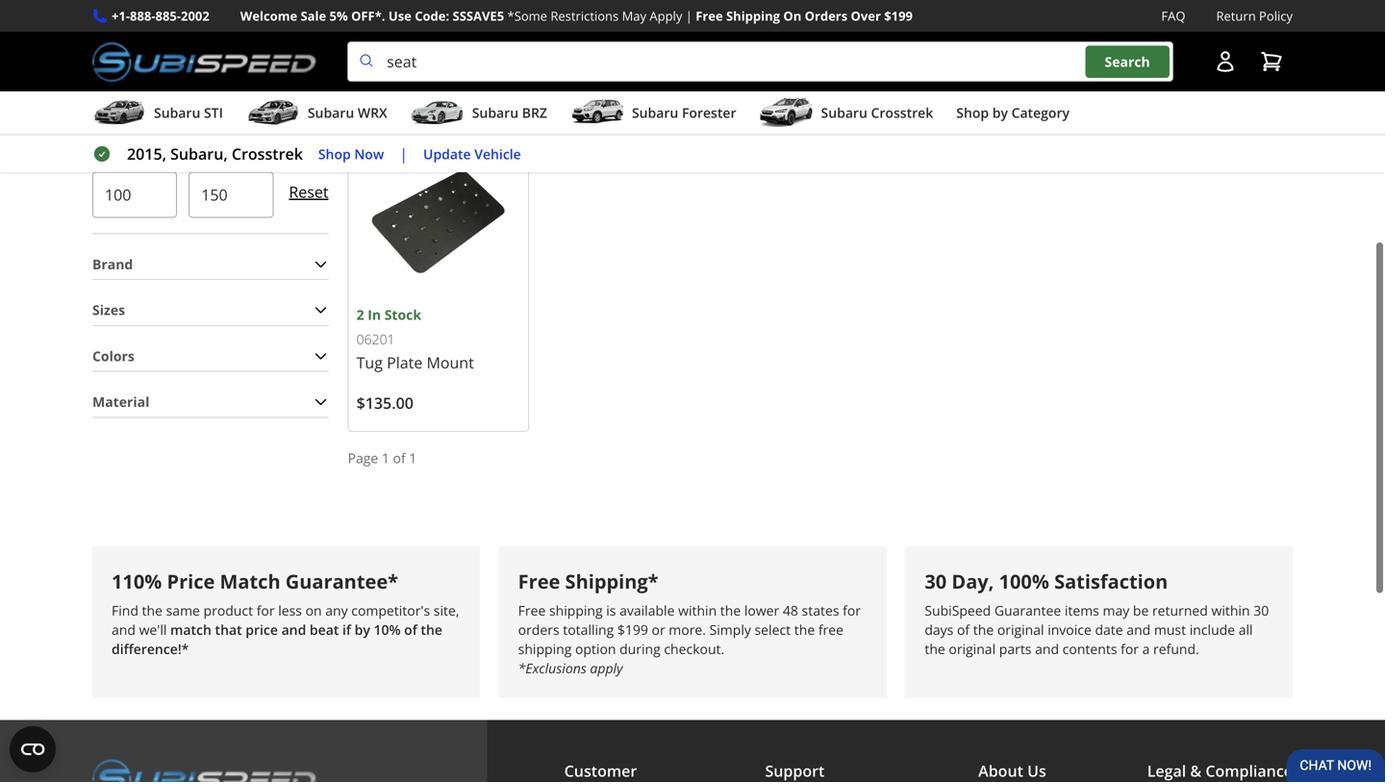 Task type: locate. For each thing, give the bounding box(es) containing it.
shop left category
[[957, 104, 989, 122]]

$199 right over
[[884, 7, 913, 25]]

30 right returned
[[1254, 601, 1269, 619]]

2 horizontal spatial for
[[1121, 640, 1139, 658]]

0 vertical spatial original
[[998, 620, 1044, 639]]

2015, subaru, crosstrek
[[127, 143, 303, 164]]

beat
[[310, 620, 339, 639]]

welcome
[[240, 7, 297, 25]]

0 horizontal spatial 30
[[925, 568, 947, 594]]

1 horizontal spatial crosstrek
[[871, 104, 934, 122]]

0 vertical spatial crosstrek
[[871, 104, 934, 122]]

06201
[[357, 330, 395, 348]]

subaru brz button
[[411, 95, 547, 134]]

update vehicle button
[[423, 143, 521, 165]]

crosstrek
[[871, 104, 934, 122], [232, 143, 303, 164]]

brz
[[522, 104, 547, 122]]

price up minimum slider
[[92, 86, 126, 104]]

universal
[[684, 97, 745, 115]]

match
[[220, 568, 281, 594]]

shop by category
[[957, 104, 1070, 122]]

simply
[[710, 620, 751, 639]]

1 vertical spatial price
[[167, 568, 215, 594]]

0 horizontal spatial $199
[[618, 620, 648, 639]]

crosstrek inside dropdown button
[[871, 104, 934, 122]]

888-
[[130, 7, 155, 25]]

tug
[[357, 352, 383, 373]]

4 subaru from the left
[[632, 104, 679, 122]]

subaru left forester
[[632, 104, 679, 122]]

5%
[[330, 7, 348, 25]]

products
[[748, 97, 806, 115]]

subaru inside dropdown button
[[308, 104, 354, 122]]

shop down maximum slider
[[318, 145, 351, 163]]

2 within from the left
[[1212, 601, 1250, 619]]

5 subaru from the left
[[821, 104, 868, 122]]

the down "site,"
[[421, 620, 443, 639]]

mount
[[427, 352, 474, 373]]

shop inside dropdown button
[[957, 104, 989, 122]]

vehicle
[[475, 145, 521, 163]]

1 result
[[348, 56, 398, 75]]

subaru inside dropdown button
[[632, 104, 679, 122]]

open widget image
[[10, 726, 56, 773]]

a subaru wrx thumbnail image image
[[246, 98, 300, 127]]

about us
[[979, 760, 1047, 781]]

find the same product for less on any competitor's site, and we'll
[[112, 601, 459, 639]]

shop for shop by category
[[957, 104, 989, 122]]

0 vertical spatial price
[[92, 86, 126, 104]]

subaru for subaru forester
[[632, 104, 679, 122]]

a
[[1143, 640, 1150, 658]]

shop inside 'link'
[[318, 145, 351, 163]]

2 vertical spatial free
[[518, 601, 546, 619]]

subaru forester
[[632, 104, 737, 122]]

1 vertical spatial $199
[[618, 620, 648, 639]]

1 horizontal spatial within
[[1212, 601, 1250, 619]]

stock
[[385, 305, 421, 324]]

if
[[343, 620, 351, 639]]

is
[[606, 601, 616, 619]]

may
[[622, 7, 647, 25]]

subispeed logo image
[[92, 41, 317, 82], [92, 758, 317, 782]]

shipping up the totalling
[[549, 601, 603, 619]]

1 vertical spatial subispeed logo image
[[92, 758, 317, 782]]

subaru left brz
[[472, 104, 519, 122]]

for up price
[[257, 601, 275, 619]]

for inside free shipping* free shipping is available within the lower 48 states for orders totalling $199 or more. simply select the free shipping option during checkout. *exclusions apply
[[843, 601, 861, 619]]

by right if
[[355, 620, 370, 639]]

shop for shop now
[[318, 145, 351, 163]]

and
[[112, 620, 136, 639], [281, 620, 306, 639], [1127, 620, 1151, 639], [1035, 640, 1059, 658]]

30 up subispeed on the bottom right of page
[[925, 568, 947, 594]]

2 subispeed logo image from the top
[[92, 758, 317, 782]]

by inside dropdown button
[[993, 104, 1008, 122]]

1 subaru from the left
[[154, 104, 200, 122]]

0 vertical spatial shop
[[957, 104, 989, 122]]

compliance
[[1206, 760, 1293, 781]]

1 horizontal spatial 1
[[382, 449, 390, 467]]

1 within from the left
[[678, 601, 717, 619]]

0 horizontal spatial crosstrek
[[232, 143, 303, 164]]

include
[[1190, 620, 1235, 639]]

2 subaru from the left
[[308, 104, 354, 122]]

all
[[1239, 620, 1253, 639]]

0 horizontal spatial shop
[[318, 145, 351, 163]]

sssave5
[[453, 7, 504, 25]]

price up same
[[167, 568, 215, 594]]

competitor's
[[351, 601, 430, 619]]

subaru for subaru brz
[[472, 104, 519, 122]]

shipping
[[549, 601, 603, 619], [518, 640, 572, 658]]

110% price match guarantee*
[[112, 568, 398, 594]]

0 horizontal spatial by
[[355, 620, 370, 639]]

0 horizontal spatial |
[[400, 143, 408, 164]]

0 horizontal spatial within
[[678, 601, 717, 619]]

of down subispeed on the bottom right of page
[[957, 620, 970, 639]]

subaru crosstrek
[[821, 104, 934, 122]]

the inside match that price and beat if by 10% of the difference!*
[[421, 620, 443, 639]]

subaru left wrx
[[308, 104, 354, 122]]

subaru right 'a subaru crosstrek thumbnail image'
[[821, 104, 868, 122]]

now
[[354, 145, 384, 163]]

1 subispeed logo image from the top
[[92, 41, 317, 82]]

1 horizontal spatial for
[[843, 601, 861, 619]]

and inside match that price and beat if by 10% of the difference!*
[[281, 620, 306, 639]]

tug plate mount image
[[357, 140, 521, 304]]

|
[[686, 7, 693, 25], [400, 143, 408, 164]]

of right 10%
[[404, 620, 417, 639]]

original
[[998, 620, 1044, 639], [949, 640, 996, 658]]

+1-888-885-2002
[[112, 7, 210, 25]]

material button
[[92, 387, 329, 417]]

by
[[993, 104, 1008, 122], [355, 620, 370, 639]]

for inside 30 day, 100% satisfaction subispeed guarantee items may be returned within 30 days of the original invoice date and must include all the original parts and contents for a refund.
[[1121, 640, 1139, 658]]

885-
[[155, 7, 181, 25]]

0 horizontal spatial for
[[257, 601, 275, 619]]

1 vertical spatial shop
[[318, 145, 351, 163]]

1 vertical spatial free
[[518, 568, 560, 594]]

and down find
[[112, 620, 136, 639]]

minimum slider
[[92, 121, 112, 140]]

2002
[[181, 7, 210, 25]]

return policy
[[1217, 7, 1293, 25]]

free shipping* free shipping is available within the lower 48 states for orders totalling $199 or more. simply select the free shipping option during checkout. *exclusions apply
[[518, 568, 861, 677]]

within up all
[[1212, 601, 1250, 619]]

within up the more.
[[678, 601, 717, 619]]

1 horizontal spatial $199
[[884, 7, 913, 25]]

subaru,
[[170, 143, 228, 164]]

for up free
[[843, 601, 861, 619]]

brand
[[92, 255, 133, 273]]

1 vertical spatial by
[[355, 620, 370, 639]]

original up parts at the bottom of page
[[998, 620, 1044, 639]]

items
[[1065, 601, 1100, 619]]

subaru inside 'dropdown button'
[[154, 104, 200, 122]]

0 vertical spatial by
[[993, 104, 1008, 122]]

1 horizontal spatial |
[[686, 7, 693, 25]]

1 horizontal spatial shop
[[957, 104, 989, 122]]

subaru wrx
[[308, 104, 387, 122]]

original down days
[[949, 640, 996, 658]]

parts
[[999, 640, 1032, 658]]

1 horizontal spatial 30
[[1254, 601, 1269, 619]]

the up we'll
[[142, 601, 163, 619]]

by left category
[[993, 104, 1008, 122]]

colors button
[[92, 341, 329, 371]]

0 horizontal spatial original
[[949, 640, 996, 658]]

| right apply
[[686, 7, 693, 25]]

guarantee*
[[286, 568, 398, 594]]

min
[[92, 151, 117, 169]]

1 horizontal spatial by
[[993, 104, 1008, 122]]

0 vertical spatial 30
[[925, 568, 947, 594]]

1 vertical spatial 30
[[1254, 601, 1269, 619]]

price
[[246, 620, 278, 639]]

include all universal products
[[613, 97, 806, 115]]

100%
[[999, 568, 1050, 594]]

forester
[[682, 104, 737, 122]]

| right now
[[400, 143, 408, 164]]

subaru left 'sti'
[[154, 104, 200, 122]]

update
[[423, 145, 471, 163]]

2015,
[[127, 143, 166, 164]]

shop
[[957, 104, 989, 122], [318, 145, 351, 163]]

$199 up during on the left bottom
[[618, 620, 648, 639]]

1 vertical spatial original
[[949, 640, 996, 658]]

less
[[278, 601, 302, 619]]

button image
[[1214, 50, 1237, 73]]

for left a
[[1121, 640, 1139, 658]]

policy
[[1259, 7, 1293, 25]]

0 horizontal spatial price
[[92, 86, 126, 104]]

shipping down the orders
[[518, 640, 572, 658]]

orders
[[518, 620, 560, 639]]

match
[[170, 620, 212, 639]]

off*.
[[351, 7, 385, 25]]

1
[[348, 56, 356, 75], [382, 449, 390, 467], [409, 449, 417, 467]]

legal
[[1148, 760, 1187, 781]]

0 vertical spatial |
[[686, 7, 693, 25]]

faq
[[1162, 7, 1186, 25]]

0 vertical spatial subispeed logo image
[[92, 41, 317, 82]]

sort by:
[[1096, 56, 1146, 75]]

welcome sale 5% off*. use code: sssave5 *some restrictions may apply | free shipping on orders over $199
[[240, 7, 913, 25]]

and down less
[[281, 620, 306, 639]]

search
[[1105, 52, 1150, 71]]

3 subaru from the left
[[472, 104, 519, 122]]



Task type: vqa. For each thing, say whether or not it's contained in the screenshot.
Price dropdown button
yes



Task type: describe. For each thing, give the bounding box(es) containing it.
search button
[[1086, 46, 1170, 78]]

a subaru sti thumbnail image image
[[92, 98, 146, 127]]

subaru for subaru wrx
[[308, 104, 354, 122]]

may
[[1103, 601, 1130, 619]]

return
[[1217, 7, 1256, 25]]

2 in stock 06201 tug plate mount
[[357, 305, 474, 373]]

material
[[92, 393, 149, 411]]

shipping
[[726, 7, 780, 25]]

plate
[[387, 352, 423, 373]]

be
[[1133, 601, 1149, 619]]

sizes button
[[92, 295, 329, 325]]

shop now link
[[318, 143, 384, 165]]

use
[[389, 7, 412, 25]]

search input field
[[347, 41, 1174, 82]]

update vehicle
[[423, 145, 521, 163]]

invoice
[[1048, 620, 1092, 639]]

sti
[[204, 104, 223, 122]]

sale
[[301, 7, 326, 25]]

within inside free shipping* free shipping is available within the lower 48 states for orders totalling $199 or more. simply select the free shipping option during checkout. *exclusions apply
[[678, 601, 717, 619]]

0 vertical spatial shipping
[[549, 601, 603, 619]]

a subaru forester thumbnail image image
[[571, 98, 624, 127]]

in
[[368, 305, 381, 324]]

we'll
[[139, 620, 167, 639]]

option
[[575, 640, 616, 658]]

1 vertical spatial shipping
[[518, 640, 572, 658]]

and down the be
[[1127, 620, 1151, 639]]

difference!*
[[112, 640, 189, 658]]

&
[[1191, 760, 1202, 781]]

subaru sti
[[154, 104, 223, 122]]

that
[[215, 620, 242, 639]]

find
[[112, 601, 138, 619]]

during
[[620, 640, 661, 658]]

price button
[[92, 81, 329, 110]]

10%
[[374, 620, 401, 639]]

all
[[664, 97, 680, 115]]

*exclusions
[[518, 659, 587, 677]]

contents
[[1063, 640, 1118, 658]]

max
[[189, 151, 216, 169]]

maximum slider
[[309, 121, 329, 140]]

of inside 30 day, 100% satisfaction subispeed guarantee items may be returned within 30 days of the original invoice date and must include all the original parts and contents for a refund.
[[957, 620, 970, 639]]

1 horizontal spatial price
[[167, 568, 215, 594]]

checkout.
[[664, 640, 725, 658]]

Max text field
[[189, 172, 274, 218]]

select
[[755, 620, 791, 639]]

1 horizontal spatial original
[[998, 620, 1044, 639]]

subaru for subaru crosstrek
[[821, 104, 868, 122]]

over
[[851, 7, 881, 25]]

1 vertical spatial |
[[400, 143, 408, 164]]

customer
[[564, 760, 637, 781]]

subaru for subaru sti
[[154, 104, 200, 122]]

1 vertical spatial crosstrek
[[232, 143, 303, 164]]

satisfaction
[[1055, 568, 1168, 594]]

sort
[[1096, 56, 1122, 75]]

reset button
[[289, 169, 329, 215]]

us
[[1028, 760, 1047, 781]]

reset
[[289, 181, 329, 202]]

subispeed
[[925, 601, 991, 619]]

shipping*
[[565, 568, 659, 594]]

days
[[925, 620, 954, 639]]

$199 inside free shipping* free shipping is available within the lower 48 states for orders totalling $199 or more. simply select the free shipping option during checkout. *exclusions apply
[[618, 620, 648, 639]]

a subaru brz thumbnail image image
[[411, 98, 464, 127]]

include
[[613, 97, 660, 115]]

result
[[359, 56, 398, 75]]

by inside match that price and beat if by 10% of the difference!*
[[355, 620, 370, 639]]

$135.00
[[357, 393, 414, 413]]

colors
[[92, 347, 135, 365]]

lower
[[745, 601, 780, 619]]

48
[[783, 601, 798, 619]]

subaru crosstrek button
[[760, 95, 934, 134]]

the down subispeed on the bottom right of page
[[973, 620, 994, 639]]

day,
[[952, 568, 994, 594]]

shop by category button
[[957, 95, 1070, 134]]

+1-888-885-2002 link
[[112, 6, 210, 26]]

0 horizontal spatial 1
[[348, 56, 356, 75]]

a subaru crosstrek thumbnail image image
[[760, 98, 814, 127]]

of right the page
[[393, 449, 406, 467]]

about
[[979, 760, 1024, 781]]

the up simply
[[720, 601, 741, 619]]

price inside dropdown button
[[92, 86, 126, 104]]

sizes
[[92, 301, 125, 319]]

subaru brz
[[472, 104, 547, 122]]

of inside match that price and beat if by 10% of the difference!*
[[404, 620, 417, 639]]

on
[[784, 7, 802, 25]]

0 vertical spatial $199
[[884, 7, 913, 25]]

any
[[325, 601, 348, 619]]

the inside find the same product for less on any competitor's site, and we'll
[[142, 601, 163, 619]]

and down invoice
[[1035, 640, 1059, 658]]

the down days
[[925, 640, 946, 658]]

available
[[620, 601, 675, 619]]

2
[[357, 305, 364, 324]]

subaru sti button
[[92, 95, 223, 134]]

for inside find the same product for less on any competitor's site, and we'll
[[257, 601, 275, 619]]

*some
[[508, 7, 547, 25]]

110%
[[112, 568, 162, 594]]

Min text field
[[92, 172, 177, 218]]

faq link
[[1162, 6, 1186, 26]]

states
[[802, 601, 839, 619]]

support
[[765, 760, 825, 781]]

code:
[[415, 7, 449, 25]]

wrx
[[358, 104, 387, 122]]

30 day, 100% satisfaction subispeed guarantee items may be returned within 30 days of the original invoice date and must include all the original parts and contents for a refund.
[[925, 568, 1269, 658]]

apply
[[650, 7, 682, 25]]

more.
[[669, 620, 706, 639]]

2 horizontal spatial 1
[[409, 449, 417, 467]]

by:
[[1126, 56, 1146, 75]]

orders
[[805, 7, 848, 25]]

within inside 30 day, 100% satisfaction subispeed guarantee items may be returned within 30 days of the original invoice date and must include all the original parts and contents for a refund.
[[1212, 601, 1250, 619]]

0 vertical spatial free
[[696, 7, 723, 25]]

and inside find the same product for less on any competitor's site, and we'll
[[112, 620, 136, 639]]

the down 48
[[795, 620, 815, 639]]



